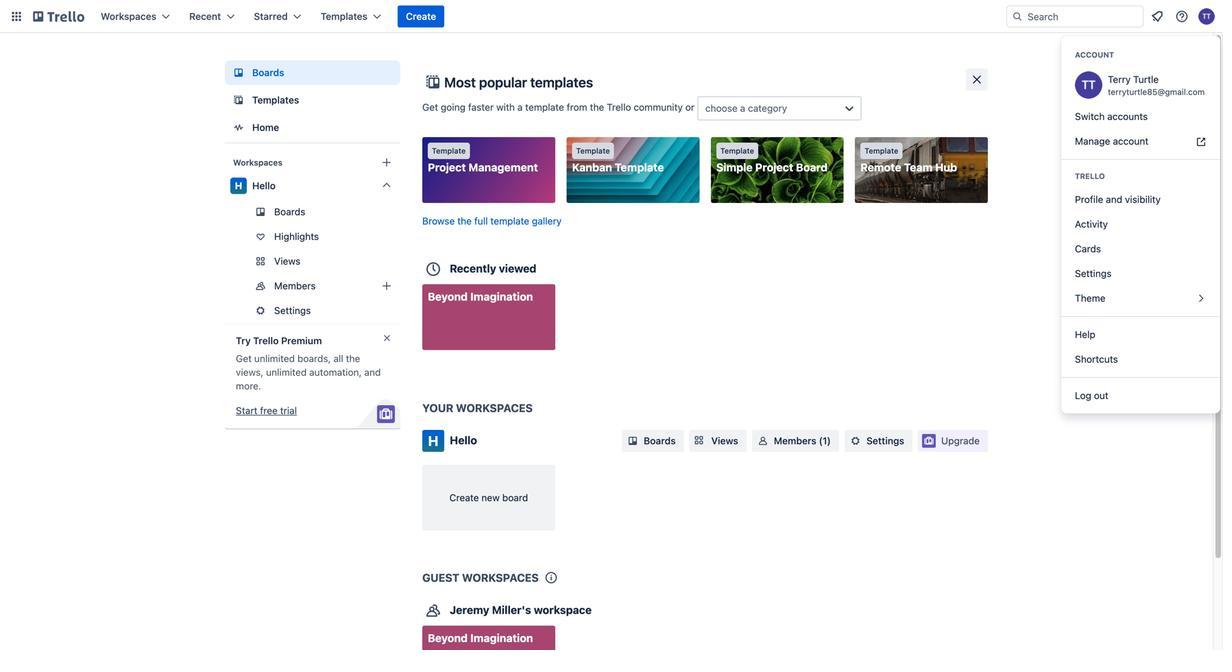 Task type: locate. For each thing, give the bounding box(es) containing it.
settings link down members link
[[225, 300, 401, 322]]

beyond imagination link down recently viewed
[[422, 284, 555, 350]]

0 vertical spatial templates
[[321, 11, 368, 22]]

the
[[590, 102, 604, 113], [458, 215, 472, 227], [346, 353, 360, 364]]

template down 'templates' at the top left of page
[[525, 102, 564, 113]]

0 vertical spatial views link
[[225, 250, 401, 272]]

1 horizontal spatial settings link
[[845, 430, 913, 452]]

hello down home
[[252, 180, 276, 191]]

team
[[904, 161, 933, 174]]

board
[[503, 492, 528, 503]]

0 vertical spatial unlimited
[[254, 353, 295, 364]]

0 horizontal spatial and
[[364, 367, 381, 378]]

accounts
[[1108, 111, 1148, 122]]

1 horizontal spatial and
[[1106, 194, 1123, 205]]

1 horizontal spatial a
[[740, 103, 746, 114]]

0 horizontal spatial sm image
[[626, 434, 640, 448]]

guest
[[422, 571, 460, 584]]

1 horizontal spatial the
[[458, 215, 472, 227]]

search image
[[1012, 11, 1023, 22]]

1 project from the left
[[428, 161, 466, 174]]

template for simple
[[721, 146, 754, 155]]

h
[[235, 180, 242, 191], [428, 433, 439, 449]]

gallery
[[532, 215, 562, 227]]

1 vertical spatial beyond
[[428, 632, 468, 645]]

sm image inside settings link
[[849, 434, 863, 448]]

template right the kanban
[[615, 161, 664, 174]]

create for create new board
[[450, 492, 479, 503]]

recent
[[189, 11, 221, 22]]

0 vertical spatial hello
[[252, 180, 276, 191]]

0 horizontal spatial templates
[[252, 94, 299, 106]]

boards link
[[225, 60, 401, 85], [225, 201, 401, 223], [622, 430, 684, 452]]

boards link for highlights
[[225, 201, 401, 223]]

a right choose
[[740, 103, 746, 114]]

and inside 'try trello premium get unlimited boards, all the views, unlimited automation, and more.'
[[364, 367, 381, 378]]

0 vertical spatial members
[[274, 280, 316, 291]]

1 vertical spatial members
[[774, 435, 817, 446]]

0 horizontal spatial workspaces
[[101, 11, 156, 22]]

0 horizontal spatial project
[[428, 161, 466, 174]]

and right automation,
[[364, 367, 381, 378]]

the right the from at the top left
[[590, 102, 604, 113]]

1 horizontal spatial members
[[774, 435, 817, 446]]

project left the board
[[756, 161, 794, 174]]

template
[[432, 146, 466, 155], [576, 146, 610, 155], [721, 146, 754, 155], [865, 146, 899, 155], [615, 161, 664, 174]]

0 horizontal spatial views
[[274, 255, 300, 267]]

terry
[[1108, 74, 1131, 85]]

1 vertical spatial beyond imagination link
[[422, 626, 555, 650]]

template for kanban
[[576, 146, 610, 155]]

1 vertical spatial get
[[236, 353, 252, 364]]

0 horizontal spatial a
[[518, 102, 523, 113]]

2 horizontal spatial sm image
[[849, 434, 863, 448]]

0 vertical spatial and
[[1106, 194, 1123, 205]]

beyond down "recently"
[[428, 290, 468, 303]]

template up simple at the right of page
[[721, 146, 754, 155]]

1 imagination from the top
[[470, 290, 533, 303]]

trello
[[607, 102, 631, 113], [1075, 172, 1105, 181], [253, 335, 279, 346]]

terry turtle (terryturtle) image right open information menu image
[[1199, 8, 1215, 25]]

most popular templates
[[444, 74, 593, 90]]

0 vertical spatial beyond imagination
[[428, 290, 533, 303]]

members (1)
[[774, 435, 831, 446]]

help
[[1075, 329, 1096, 340]]

cards
[[1075, 243, 1101, 254]]

imagination down miller's
[[470, 632, 533, 645]]

theme button
[[1062, 286, 1221, 311]]

0 vertical spatial the
[[590, 102, 604, 113]]

0 vertical spatial workspaces
[[101, 11, 156, 22]]

1 horizontal spatial views
[[712, 435, 739, 446]]

manage
[[1075, 135, 1111, 147]]

2 vertical spatial settings
[[867, 435, 905, 446]]

2 sm image from the left
[[756, 434, 770, 448]]

log out
[[1075, 390, 1109, 401]]

home
[[252, 122, 279, 133]]

0 vertical spatial settings link
[[1062, 261, 1221, 286]]

1 horizontal spatial get
[[422, 102, 438, 113]]

create inside create 'button'
[[406, 11, 436, 22]]

and right the profile
[[1106, 194, 1123, 205]]

1 vertical spatial template
[[491, 215, 530, 227]]

the right the all
[[346, 353, 360, 364]]

a right with
[[518, 102, 523, 113]]

0 horizontal spatial members
[[274, 280, 316, 291]]

1 vertical spatial h
[[428, 433, 439, 449]]

0 vertical spatial create
[[406, 11, 436, 22]]

community
[[634, 102, 683, 113]]

terry turtle (terryturtle) image down account
[[1075, 71, 1103, 99]]

get left going
[[422, 102, 438, 113]]

members left (1)
[[774, 435, 817, 446]]

2 beyond imagination from the top
[[428, 632, 533, 645]]

0 horizontal spatial h
[[235, 180, 242, 191]]

0 horizontal spatial the
[[346, 353, 360, 364]]

template inside template project management
[[432, 146, 466, 155]]

turtle
[[1134, 74, 1159, 85]]

sm image for settings
[[849, 434, 863, 448]]

and
[[1106, 194, 1123, 205], [364, 367, 381, 378]]

0 horizontal spatial get
[[236, 353, 252, 364]]

1 horizontal spatial workspaces
[[233, 158, 283, 167]]

2 vertical spatial trello
[[253, 335, 279, 346]]

hello
[[252, 180, 276, 191], [450, 434, 477, 447]]

cards link
[[1062, 237, 1221, 261]]

workspaces right your
[[456, 402, 533, 415]]

1 vertical spatial boards
[[274, 206, 305, 217]]

settings link
[[1062, 261, 1221, 286], [225, 300, 401, 322], [845, 430, 913, 452]]

trello left community
[[607, 102, 631, 113]]

project inside template simple project board
[[756, 161, 794, 174]]

templates
[[321, 11, 368, 22], [252, 94, 299, 106]]

2 vertical spatial settings link
[[845, 430, 913, 452]]

remote
[[861, 161, 902, 174]]

unlimited down boards,
[[266, 367, 307, 378]]

project inside template project management
[[428, 161, 466, 174]]

switch accounts
[[1075, 111, 1148, 122]]

1 vertical spatial templates
[[252, 94, 299, 106]]

home image
[[230, 119, 247, 136]]

start free trial button
[[236, 404, 297, 418]]

full
[[474, 215, 488, 227]]

template down going
[[432, 146, 466, 155]]

2 project from the left
[[756, 161, 794, 174]]

beyond imagination link
[[422, 284, 555, 350], [422, 626, 555, 650]]

get up views,
[[236, 353, 252, 364]]

template kanban template
[[572, 146, 664, 174]]

views,
[[236, 367, 264, 378]]

0 vertical spatial beyond
[[428, 290, 468, 303]]

0 vertical spatial views
[[274, 255, 300, 267]]

2 horizontal spatial trello
[[1075, 172, 1105, 181]]

h down your
[[428, 433, 439, 449]]

a
[[518, 102, 523, 113], [740, 103, 746, 114]]

free
[[260, 405, 278, 416]]

2 imagination from the top
[[470, 632, 533, 645]]

hello down your workspaces
[[450, 434, 477, 447]]

members
[[274, 280, 316, 291], [774, 435, 817, 446]]

1 horizontal spatial project
[[756, 161, 794, 174]]

the inside 'try trello premium get unlimited boards, all the views, unlimited automation, and more.'
[[346, 353, 360, 364]]

1 vertical spatial workspaces
[[462, 571, 539, 584]]

unlimited
[[254, 353, 295, 364], [266, 367, 307, 378]]

1 horizontal spatial terry turtle (terryturtle) image
[[1199, 8, 1215, 25]]

beyond imagination down jeremy on the left of page
[[428, 632, 533, 645]]

1 beyond imagination link from the top
[[422, 284, 555, 350]]

beyond down jeremy on the left of page
[[428, 632, 468, 645]]

terryturtle85@gmail.com
[[1108, 87, 1205, 97]]

upgrade button
[[918, 430, 988, 452]]

2 horizontal spatial the
[[590, 102, 604, 113]]

0 vertical spatial imagination
[[470, 290, 533, 303]]

0 vertical spatial boards link
[[225, 60, 401, 85]]

0 vertical spatial trello
[[607, 102, 631, 113]]

the for try trello premium get unlimited boards, all the views, unlimited automation, and more.
[[346, 353, 360, 364]]

1 vertical spatial terry turtle (terryturtle) image
[[1075, 71, 1103, 99]]

0 vertical spatial beyond imagination link
[[422, 284, 555, 350]]

create a workspace image
[[379, 154, 395, 171]]

settings right (1)
[[867, 435, 905, 446]]

get
[[422, 102, 438, 113], [236, 353, 252, 364]]

3 sm image from the left
[[849, 434, 863, 448]]

2 horizontal spatial settings
[[1075, 268, 1112, 279]]

h down home icon
[[235, 180, 242, 191]]

1 vertical spatial workspaces
[[233, 158, 283, 167]]

templates inside templates dropdown button
[[321, 11, 368, 22]]

1 vertical spatial hello
[[450, 434, 477, 447]]

2 vertical spatial the
[[346, 353, 360, 364]]

1 horizontal spatial settings
[[867, 435, 905, 446]]

starred button
[[246, 5, 310, 27]]

terry turtle (terryturtle) image
[[1199, 8, 1215, 25], [1075, 71, 1103, 99]]

2 beyond imagination link from the top
[[422, 626, 555, 650]]

1 vertical spatial unlimited
[[266, 367, 307, 378]]

template up the kanban
[[576, 146, 610, 155]]

beyond imagination link down jeremy on the left of page
[[422, 626, 555, 650]]

all
[[334, 353, 343, 364]]

1 sm image from the left
[[626, 434, 640, 448]]

settings up premium
[[274, 305, 311, 316]]

templates up home
[[252, 94, 299, 106]]

1 horizontal spatial create
[[450, 492, 479, 503]]

0 horizontal spatial trello
[[253, 335, 279, 346]]

workspaces
[[456, 402, 533, 415], [462, 571, 539, 584]]

trial
[[280, 405, 297, 416]]

create
[[406, 11, 436, 22], [450, 492, 479, 503]]

template right full
[[491, 215, 530, 227]]

browse the full template gallery
[[422, 215, 562, 227]]

sm image for boards
[[626, 434, 640, 448]]

members for members
[[274, 280, 316, 291]]

trello right try
[[253, 335, 279, 346]]

1 vertical spatial beyond imagination
[[428, 632, 533, 645]]

create for create
[[406, 11, 436, 22]]

imagination
[[470, 290, 533, 303], [470, 632, 533, 645]]

project up browse
[[428, 161, 466, 174]]

automation,
[[309, 367, 362, 378]]

trello up the profile
[[1075, 172, 1105, 181]]

0 vertical spatial settings
[[1075, 268, 1112, 279]]

members down 'highlights'
[[274, 280, 316, 291]]

0 horizontal spatial hello
[[252, 180, 276, 191]]

2 vertical spatial boards
[[644, 435, 676, 446]]

0 horizontal spatial settings
[[274, 305, 311, 316]]

2 horizontal spatial settings link
[[1062, 261, 1221, 286]]

workspaces up miller's
[[462, 571, 539, 584]]

1 horizontal spatial templates
[[321, 11, 368, 22]]

1 vertical spatial settings
[[274, 305, 311, 316]]

beyond
[[428, 290, 468, 303], [428, 632, 468, 645]]

workspaces
[[101, 11, 156, 22], [233, 158, 283, 167]]

1 vertical spatial create
[[450, 492, 479, 503]]

Search field
[[1023, 6, 1143, 27]]

kanban
[[572, 161, 612, 174]]

1 vertical spatial imagination
[[470, 632, 533, 645]]

0 vertical spatial h
[[235, 180, 242, 191]]

0 vertical spatial workspaces
[[456, 402, 533, 415]]

get inside 'try trello premium get unlimited boards, all the views, unlimited automation, and more.'
[[236, 353, 252, 364]]

1 vertical spatial boards link
[[225, 201, 401, 223]]

0 horizontal spatial terry turtle (terryturtle) image
[[1075, 71, 1103, 99]]

template inside template remote team hub
[[865, 146, 899, 155]]

1 vertical spatial and
[[364, 367, 381, 378]]

imagination down recently viewed
[[470, 290, 533, 303]]

beyond imagination
[[428, 290, 533, 303], [428, 632, 533, 645]]

template simple project board
[[717, 146, 828, 174]]

your workspaces
[[422, 402, 533, 415]]

1 horizontal spatial hello
[[450, 434, 477, 447]]

1 horizontal spatial sm image
[[756, 434, 770, 448]]

boards for views
[[644, 435, 676, 446]]

1 vertical spatial views link
[[690, 430, 747, 452]]

template inside template simple project board
[[721, 146, 754, 155]]

template up remote
[[865, 146, 899, 155]]

0 vertical spatial get
[[422, 102, 438, 113]]

0 horizontal spatial settings link
[[225, 300, 401, 322]]

settings link for trello
[[1062, 261, 1221, 286]]

0 horizontal spatial create
[[406, 11, 436, 22]]

1 horizontal spatial trello
[[607, 102, 631, 113]]

profile and visibility link
[[1062, 187, 1221, 212]]

choose a category
[[706, 103, 787, 114]]

0 vertical spatial template
[[525, 102, 564, 113]]

settings
[[1075, 268, 1112, 279], [274, 305, 311, 316], [867, 435, 905, 446]]

1 vertical spatial views
[[712, 435, 739, 446]]

shortcuts
[[1075, 354, 1118, 365]]

sm image
[[626, 434, 640, 448], [756, 434, 770, 448], [849, 434, 863, 448]]

2 vertical spatial boards link
[[622, 430, 684, 452]]

settings up theme
[[1075, 268, 1112, 279]]

unlimited up views,
[[254, 353, 295, 364]]

templates right starred dropdown button
[[321, 11, 368, 22]]

the left full
[[458, 215, 472, 227]]

beyond imagination down "recently"
[[428, 290, 533, 303]]

views
[[274, 255, 300, 267], [712, 435, 739, 446]]

premium
[[281, 335, 322, 346]]

settings link down activity link
[[1062, 261, 1221, 286]]

switch accounts link
[[1062, 104, 1221, 129]]

back to home image
[[33, 5, 84, 27]]

settings link right (1)
[[845, 430, 913, 452]]

template
[[525, 102, 564, 113], [491, 215, 530, 227]]

add image
[[379, 278, 395, 294]]

simple
[[717, 161, 753, 174]]

0 horizontal spatial views link
[[225, 250, 401, 272]]



Task type: describe. For each thing, give the bounding box(es) containing it.
get going faster with a template from the trello community or
[[422, 102, 697, 113]]

board
[[796, 161, 828, 174]]

log
[[1075, 390, 1092, 401]]

boards for highlights
[[274, 206, 305, 217]]

terry turtle terryturtle85@gmail.com
[[1108, 74, 1205, 97]]

recently
[[450, 262, 496, 275]]

1 vertical spatial settings link
[[225, 300, 401, 322]]

start free trial
[[236, 405, 297, 416]]

theme
[[1075, 293, 1106, 304]]

viewed
[[499, 262, 537, 275]]

template remote team hub
[[861, 146, 958, 174]]

1 horizontal spatial h
[[428, 433, 439, 449]]

templates button
[[313, 5, 390, 27]]

try trello premium get unlimited boards, all the views, unlimited automation, and more.
[[236, 335, 381, 392]]

recently viewed
[[450, 262, 537, 275]]

log out button
[[1062, 383, 1221, 408]]

templates link
[[225, 88, 401, 112]]

1 beyond from the top
[[428, 290, 468, 303]]

jeremy miller's workspace
[[450, 604, 592, 617]]

choose
[[706, 103, 738, 114]]

manage account link
[[1062, 129, 1221, 154]]

create new board
[[450, 492, 528, 503]]

account
[[1075, 50, 1115, 59]]

0 vertical spatial boards
[[252, 67, 284, 78]]

shortcuts button
[[1062, 347, 1221, 372]]

home link
[[225, 115, 401, 140]]

guest workspaces
[[422, 571, 539, 584]]

workspaces for your workspaces
[[456, 402, 533, 415]]

primary element
[[0, 0, 1224, 33]]

switch
[[1075, 111, 1105, 122]]

from
[[567, 102, 588, 113]]

0 vertical spatial terry turtle (terryturtle) image
[[1199, 8, 1215, 25]]

workspaces inside dropdown button
[[101, 11, 156, 22]]

1 vertical spatial trello
[[1075, 172, 1105, 181]]

2 beyond from the top
[[428, 632, 468, 645]]

profile
[[1075, 194, 1104, 205]]

popular
[[479, 74, 527, 90]]

hub
[[936, 161, 958, 174]]

category
[[748, 103, 787, 114]]

browse the full template gallery link
[[422, 215, 562, 227]]

workspace
[[534, 604, 592, 617]]

settings for settings link related to hello
[[867, 435, 905, 446]]

0 notifications image
[[1149, 8, 1166, 25]]

most
[[444, 74, 476, 90]]

template project management
[[428, 146, 538, 174]]

members link
[[225, 275, 401, 297]]

account
[[1113, 135, 1149, 147]]

highlights
[[274, 231, 319, 242]]

beyond imagination link for recently
[[422, 284, 555, 350]]

workspaces button
[[93, 5, 178, 27]]

create button
[[398, 5, 445, 27]]

1 horizontal spatial views link
[[690, 430, 747, 452]]

highlights link
[[225, 226, 401, 248]]

1 beyond imagination from the top
[[428, 290, 533, 303]]

(1)
[[819, 435, 831, 446]]

board image
[[230, 64, 247, 81]]

out
[[1094, 390, 1109, 401]]

1 vertical spatial the
[[458, 215, 472, 227]]

starred
[[254, 11, 288, 22]]

your
[[422, 402, 454, 415]]

browse
[[422, 215, 455, 227]]

management
[[469, 161, 538, 174]]

settings for middle settings link
[[274, 305, 311, 316]]

upgrade
[[942, 435, 980, 446]]

template board image
[[230, 92, 247, 108]]

workspaces for guest workspaces
[[462, 571, 539, 584]]

boards link for views
[[622, 430, 684, 452]]

template for project
[[432, 146, 466, 155]]

profile and visibility
[[1075, 194, 1161, 205]]

try
[[236, 335, 251, 346]]

recent button
[[181, 5, 243, 27]]

more.
[[236, 380, 261, 392]]

the for get going faster with a template from the trello community or
[[590, 102, 604, 113]]

or
[[686, 102, 695, 113]]

open information menu image
[[1176, 10, 1189, 23]]

trello inside 'try trello premium get unlimited boards, all the views, unlimited automation, and more.'
[[253, 335, 279, 346]]

miller's
[[492, 604, 531, 617]]

boards,
[[298, 353, 331, 364]]

template for remote
[[865, 146, 899, 155]]

templates inside templates link
[[252, 94, 299, 106]]

start
[[236, 405, 258, 416]]

beyond imagination link for jeremy
[[422, 626, 555, 650]]

activity link
[[1062, 212, 1221, 237]]

visibility
[[1125, 194, 1161, 205]]

faster
[[468, 102, 494, 113]]

help link
[[1062, 322, 1221, 347]]

jeremy
[[450, 604, 490, 617]]

members for members (1)
[[774, 435, 817, 446]]

settings link for hello
[[845, 430, 913, 452]]

going
[[441, 102, 466, 113]]

new
[[482, 492, 500, 503]]

manage account
[[1075, 135, 1149, 147]]

with
[[496, 102, 515, 113]]

templates
[[530, 74, 593, 90]]



Task type: vqa. For each thing, say whether or not it's contained in the screenshot.
Management
yes



